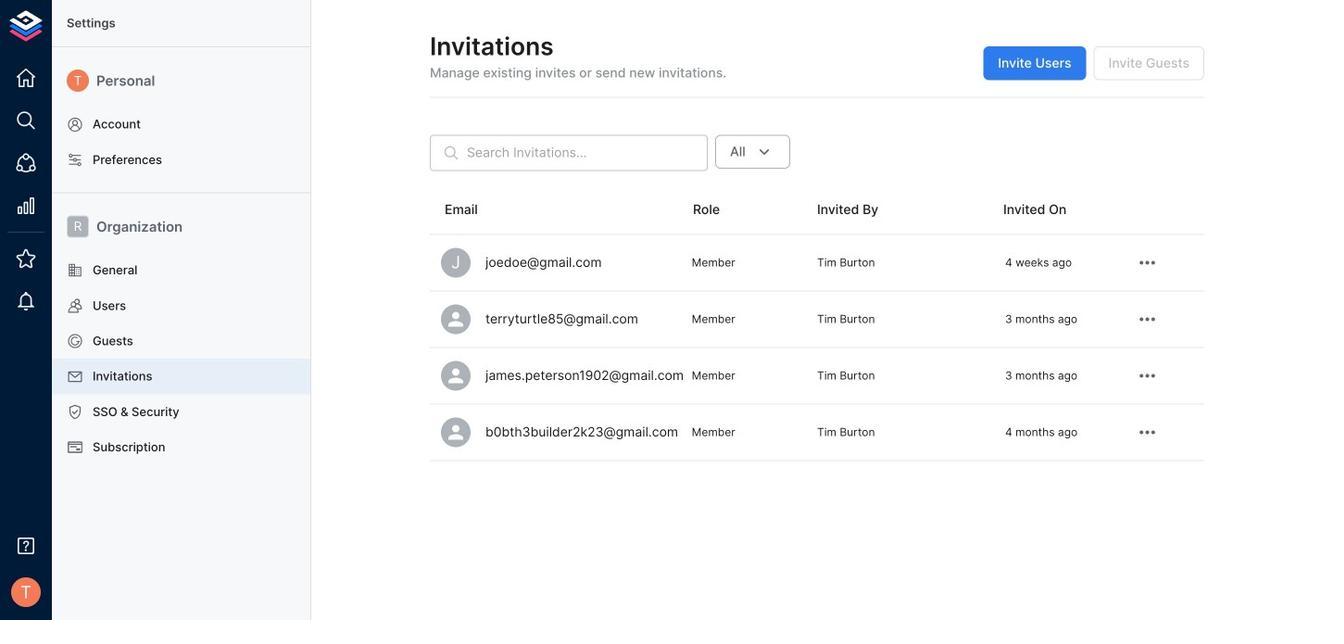 Task type: vqa. For each thing, say whether or not it's contained in the screenshot.
Search Invitations... text field
yes



Task type: locate. For each thing, give the bounding box(es) containing it.
Search Invitations... text field
[[467, 135, 708, 171]]



